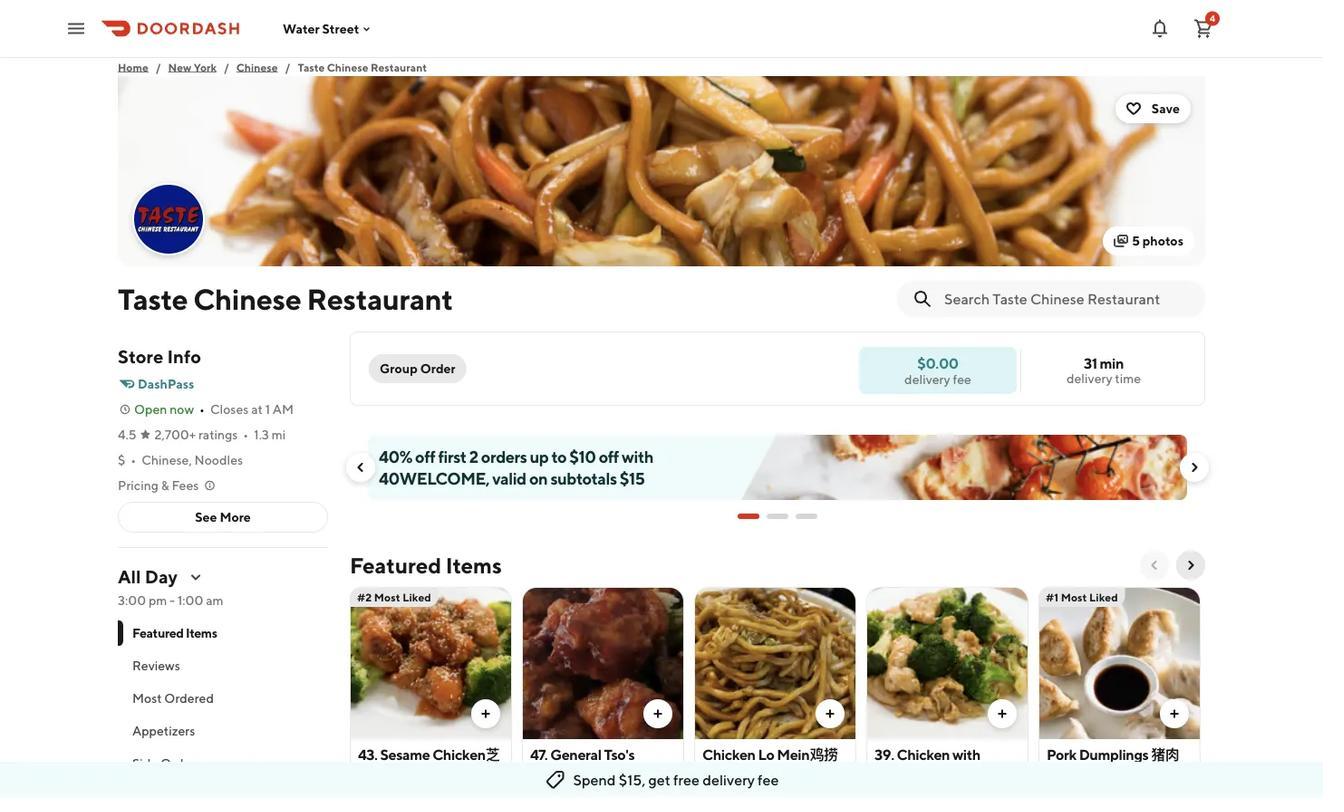Task type: describe. For each thing, give the bounding box(es) containing it.
order
[[420, 361, 456, 376]]

sesame
[[380, 746, 430, 764]]

spend
[[573, 772, 616, 789]]

40welcome,
[[379, 469, 489, 488]]

40% off first 2 orders up to $10 off with 40welcome, valid on subtotals $15
[[379, 447, 653, 488]]

valid
[[492, 469, 526, 488]]

featured inside heading
[[350, 552, 441, 578]]

open menu image
[[65, 18, 87, 39]]

chinese right 'york'
[[236, 61, 278, 73]]

with inside 39. chicken with broccoli鸡芥兰
[[952, 746, 981, 764]]

open now
[[134, 402, 194, 417]]

at
[[251, 402, 263, 417]]

#1
[[1046, 591, 1059, 604]]

fees
[[172, 478, 199, 493]]

chicken lo mein鸡捞 面
[[702, 746, 838, 783]]

am
[[273, 402, 294, 417]]

see more button
[[119, 503, 327, 532]]

pricing & fees
[[118, 478, 199, 493]]

min
[[1100, 355, 1124, 372]]

appetizers
[[132, 724, 195, 739]]

previous button of carousel image
[[353, 460, 368, 475]]

43. sesame chicken芝 麻鸡
[[358, 746, 500, 783]]

dashpass
[[138, 377, 194, 391]]

#2
[[357, 591, 372, 604]]

4 add item to cart image from the left
[[1167, 707, 1182, 721]]

47. general tso's chicken左宗鸡
[[530, 746, 635, 783]]

pork dumplings 猪肉 饺(7pcs)
[[1047, 746, 1179, 783]]

• closes at 1 am
[[199, 402, 294, 417]]

items inside heading
[[446, 552, 502, 578]]

york
[[194, 61, 217, 73]]

most ordered button
[[118, 682, 328, 715]]

home / new york / chinese / taste chinese restaurant
[[118, 61, 427, 73]]

1
[[265, 402, 270, 417]]

$10
[[569, 447, 596, 466]]

water
[[283, 21, 320, 36]]

select promotional banner element
[[738, 500, 817, 533]]

fee inside $0.00 delivery fee
[[953, 372, 971, 387]]

1 off from the left
[[415, 447, 435, 466]]

3:00 pm - 1:00 am
[[118, 593, 224, 608]]

0 vertical spatial •
[[199, 402, 205, 417]]

$15
[[620, 469, 645, 488]]

4
[[1210, 13, 1215, 24]]

home link
[[118, 58, 148, 76]]

new
[[168, 61, 192, 73]]

most ordered
[[132, 691, 214, 706]]

4 button
[[1185, 10, 1222, 47]]

2 horizontal spatial •
[[243, 427, 249, 442]]

2 / from the left
[[224, 61, 229, 73]]

5 photos
[[1132, 233, 1184, 248]]

0 vertical spatial next button of carousel image
[[1187, 460, 1202, 475]]

猪肉
[[1151, 746, 1179, 764]]

chicken inside chicken lo mein鸡捞 面
[[702, 746, 756, 764]]

open
[[134, 402, 167, 417]]

menus image
[[188, 570, 203, 585]]

most for dumplings
[[1061, 591, 1087, 604]]

1:00
[[178, 593, 203, 608]]

3 / from the left
[[285, 61, 290, 73]]

1.3 mi
[[254, 427, 286, 442]]

#1 most liked
[[1046, 591, 1118, 604]]

broccoli鸡芥兰
[[875, 766, 969, 783]]

lo
[[758, 746, 774, 764]]

photos
[[1143, 233, 1184, 248]]

add item to cart image for mein鸡捞
[[823, 707, 837, 721]]

new york link
[[168, 58, 217, 76]]

麻鸡
[[358, 766, 386, 783]]

side orders
[[132, 756, 201, 771]]

2,700+ ratings •
[[155, 427, 249, 442]]

group order
[[380, 361, 456, 376]]

mi
[[272, 427, 286, 442]]

add item to cart image for tso's
[[651, 707, 665, 721]]

1 vertical spatial restaurant
[[307, 282, 453, 316]]

side
[[132, 756, 158, 771]]

chinese link
[[236, 58, 278, 76]]

0 horizontal spatial •
[[131, 453, 136, 468]]

饺(7pcs)
[[1047, 766, 1100, 783]]

most for sesame
[[374, 591, 400, 604]]

store info
[[118, 346, 201, 367]]

am
[[206, 593, 224, 608]]

1 vertical spatial next button of carousel image
[[1184, 558, 1198, 573]]

more
[[220, 510, 251, 525]]

with inside 40% off first 2 orders up to $10 off with 40welcome, valid on subtotals $15
[[622, 447, 653, 466]]

taste chinese restaurant
[[118, 282, 453, 316]]

pm
[[149, 593, 167, 608]]

first
[[438, 447, 466, 466]]

notification bell image
[[1149, 18, 1171, 39]]

save button
[[1115, 94, 1191, 123]]

$0.00
[[917, 354, 959, 372]]

day
[[145, 566, 178, 588]]

see more
[[195, 510, 251, 525]]

most inside most ordered button
[[132, 691, 162, 706]]

closes
[[210, 402, 249, 417]]

4.5
[[118, 427, 136, 442]]

40%
[[379, 447, 412, 466]]

free
[[673, 772, 700, 789]]

39. chicken with broccoli鸡芥兰
[[875, 746, 981, 783]]

info
[[167, 346, 201, 367]]



Task type: vqa. For each thing, say whether or not it's contained in the screenshot.
'Most Ordered'
yes



Task type: locate. For each thing, give the bounding box(es) containing it.
1 liked from the left
[[403, 591, 431, 604]]

liked down featured items heading
[[403, 591, 431, 604]]

1 vertical spatial taste
[[118, 282, 188, 316]]

1 add item to cart image from the left
[[651, 707, 665, 721]]

chicken lo mein鸡捞 面 button
[[694, 587, 856, 798]]

on
[[529, 469, 548, 488]]

1 horizontal spatial items
[[446, 552, 502, 578]]

•
[[199, 402, 205, 417], [243, 427, 249, 442], [131, 453, 136, 468]]

see
[[195, 510, 217, 525]]

0 horizontal spatial most
[[132, 691, 162, 706]]

featured up #2 most liked
[[350, 552, 441, 578]]

1 horizontal spatial fee
[[953, 372, 971, 387]]

2 horizontal spatial most
[[1061, 591, 1087, 604]]

most right #1
[[1061, 591, 1087, 604]]

add item to cart image
[[478, 707, 493, 721]]

0 horizontal spatial featured
[[132, 626, 184, 641]]

39. chicken with broccoli鸡芥兰 image
[[867, 587, 1028, 739]]

off right $10
[[599, 447, 619, 466]]

delivery
[[1067, 371, 1112, 386], [905, 372, 950, 387], [702, 772, 755, 789]]

noodles
[[194, 453, 243, 468]]

reviews
[[132, 658, 180, 673]]

ordered
[[164, 691, 214, 706]]

chinese,
[[142, 453, 192, 468]]

31 min delivery time
[[1067, 355, 1141, 386]]

0 horizontal spatial chicken
[[702, 746, 756, 764]]

31
[[1084, 355, 1097, 372]]

chicken
[[702, 746, 756, 764], [897, 746, 950, 764]]

/ right chinese link
[[285, 61, 290, 73]]

2 liked from the left
[[1089, 591, 1118, 604]]

3 add item to cart image from the left
[[995, 707, 1010, 721]]

most down reviews
[[132, 691, 162, 706]]

mein鸡捞
[[777, 746, 838, 764]]

$ • chinese, noodles
[[118, 453, 243, 468]]

items
[[446, 552, 502, 578], [186, 626, 217, 641]]

featured items up #2 most liked
[[350, 552, 502, 578]]

0 horizontal spatial taste
[[118, 282, 188, 316]]

0 vertical spatial featured items
[[350, 552, 502, 578]]

appetizers button
[[118, 715, 328, 748]]

&
[[161, 478, 169, 493]]

liked for sesame
[[403, 591, 431, 604]]

up
[[530, 447, 549, 466]]

off
[[415, 447, 435, 466], [599, 447, 619, 466]]

orders
[[160, 756, 201, 771]]

featured items down - in the bottom left of the page
[[132, 626, 217, 641]]

1 vertical spatial items
[[186, 626, 217, 641]]

0 vertical spatial taste
[[298, 61, 325, 73]]

0 horizontal spatial /
[[156, 61, 161, 73]]

taste up the store info
[[118, 282, 188, 316]]

1 horizontal spatial off
[[599, 447, 619, 466]]

tso's
[[604, 746, 635, 764]]

store
[[118, 346, 163, 367]]

reviews button
[[118, 650, 328, 682]]

47.
[[530, 746, 548, 764]]

with
[[622, 447, 653, 466], [952, 746, 981, 764]]

water street
[[283, 21, 359, 36]]

2 add item to cart image from the left
[[823, 707, 837, 721]]

0 horizontal spatial fee
[[758, 772, 779, 789]]

1 vertical spatial with
[[952, 746, 981, 764]]

$15,
[[619, 772, 646, 789]]

chicken lo mein鸡捞面 image
[[695, 587, 855, 739]]

1.3
[[254, 427, 269, 442]]

now
[[170, 402, 194, 417]]

liked right #1
[[1089, 591, 1118, 604]]

restaurant up group
[[307, 282, 453, 316]]

• right $ at the left of the page
[[131, 453, 136, 468]]

featured items
[[350, 552, 502, 578], [132, 626, 217, 641]]

2
[[469, 447, 478, 466]]

add item to cart image inside "47. general tso's chicken左宗鸡" button
[[651, 707, 665, 721]]

taste chinese restaurant image
[[118, 76, 1205, 266], [134, 185, 203, 254]]

0 vertical spatial featured
[[350, 552, 441, 578]]

featured
[[350, 552, 441, 578], [132, 626, 184, 641]]

subtotals
[[550, 469, 617, 488]]

liked
[[403, 591, 431, 604], [1089, 591, 1118, 604]]

add item to cart image
[[651, 707, 665, 721], [823, 707, 837, 721], [995, 707, 1010, 721], [1167, 707, 1182, 721]]

1 horizontal spatial featured items
[[350, 552, 502, 578]]

next button of carousel image
[[1187, 460, 1202, 475], [1184, 558, 1198, 573]]

chicken左宗鸡
[[530, 766, 626, 783]]

add item to cart image for with
[[995, 707, 1010, 721]]

chicken inside 39. chicken with broccoli鸡芥兰
[[897, 746, 950, 764]]

chicken芝
[[432, 746, 500, 764]]

1 horizontal spatial /
[[224, 61, 229, 73]]

/ right 'york'
[[224, 61, 229, 73]]

2 vertical spatial •
[[131, 453, 136, 468]]

1 vertical spatial featured items
[[132, 626, 217, 641]]

4 items, open order cart image
[[1193, 18, 1214, 39]]

1 / from the left
[[156, 61, 161, 73]]

2,700+
[[155, 427, 196, 442]]

43. sesame chicken芝麻鸡 image
[[351, 587, 511, 739]]

0 horizontal spatial delivery
[[702, 772, 755, 789]]

1 horizontal spatial most
[[374, 591, 400, 604]]

0 horizontal spatial featured items
[[132, 626, 217, 641]]

1 horizontal spatial chicken
[[897, 746, 950, 764]]

1 vertical spatial featured
[[132, 626, 184, 641]]

add item to cart image inside chicken lo mein鸡捞 面 button
[[823, 707, 837, 721]]

5 photos button
[[1103, 227, 1194, 256]]

$
[[118, 453, 125, 468]]

featured down pm
[[132, 626, 184, 641]]

featured items heading
[[350, 551, 502, 580]]

0 horizontal spatial liked
[[403, 591, 431, 604]]

add item to cart image inside 39. chicken with broccoli鸡芥兰 button
[[995, 707, 1010, 721]]

taste down water street
[[298, 61, 325, 73]]

chinese
[[236, 61, 278, 73], [327, 61, 368, 73], [193, 282, 301, 316]]

43.
[[358, 746, 378, 764]]

• right now
[[199, 402, 205, 417]]

pricing & fees button
[[118, 477, 217, 495]]

liked for dumplings
[[1089, 591, 1118, 604]]

off up 40welcome,
[[415, 447, 435, 466]]

1 chicken from the left
[[702, 746, 756, 764]]

get
[[648, 772, 670, 789]]

47. general tso's chicken左宗鸡 image
[[523, 587, 683, 739]]

1 horizontal spatial delivery
[[905, 372, 950, 387]]

all
[[118, 566, 141, 588]]

side orders button
[[118, 748, 328, 780]]

-
[[170, 593, 175, 608]]

pork
[[1047, 746, 1076, 764]]

0 vertical spatial restaurant
[[371, 61, 427, 73]]

47. general tso's chicken左宗鸡 button
[[522, 587, 684, 798]]

0 horizontal spatial with
[[622, 447, 653, 466]]

0 vertical spatial items
[[446, 552, 502, 578]]

1 horizontal spatial •
[[199, 402, 205, 417]]

2 horizontal spatial delivery
[[1067, 371, 1112, 386]]

orders
[[481, 447, 527, 466]]

1 horizontal spatial taste
[[298, 61, 325, 73]]

chicken up 面
[[702, 746, 756, 764]]

restaurant
[[371, 61, 427, 73], [307, 282, 453, 316]]

2 chicken from the left
[[897, 746, 950, 764]]

save
[[1152, 101, 1180, 116]]

1 horizontal spatial liked
[[1089, 591, 1118, 604]]

group order button
[[369, 354, 466, 383]]

2 off from the left
[[599, 447, 619, 466]]

1 horizontal spatial with
[[952, 746, 981, 764]]

most right the #2
[[374, 591, 400, 604]]

chicken up broccoli鸡芥兰
[[897, 746, 950, 764]]

#2 most liked
[[357, 591, 431, 604]]

group
[[380, 361, 418, 376]]

to
[[551, 447, 566, 466]]

39. chicken with broccoli鸡芥兰 button
[[866, 587, 1029, 798]]

1 vertical spatial •
[[243, 427, 249, 442]]

39.
[[875, 746, 894, 764]]

0 horizontal spatial items
[[186, 626, 217, 641]]

• left 1.3
[[243, 427, 249, 442]]

all day
[[118, 566, 178, 588]]

taste
[[298, 61, 325, 73], [118, 282, 188, 316]]

1 vertical spatial fee
[[758, 772, 779, 789]]

2 horizontal spatial /
[[285, 61, 290, 73]]

0 horizontal spatial off
[[415, 447, 435, 466]]

home
[[118, 61, 148, 73]]

1 horizontal spatial featured
[[350, 552, 441, 578]]

0 vertical spatial with
[[622, 447, 653, 466]]

delivery inside $0.00 delivery fee
[[905, 372, 950, 387]]

0 vertical spatial fee
[[953, 372, 971, 387]]

dumplings
[[1079, 746, 1149, 764]]

/ left new
[[156, 61, 161, 73]]

pork dumplings 猪肉饺(7pcs) image
[[1039, 587, 1200, 739]]

/
[[156, 61, 161, 73], [224, 61, 229, 73], [285, 61, 290, 73]]

with up $15 at the left of page
[[622, 447, 653, 466]]

3:00
[[118, 593, 146, 608]]

chinese down street
[[327, 61, 368, 73]]

previous button of carousel image
[[1147, 558, 1162, 573]]

with up broccoli鸡芥兰
[[952, 746, 981, 764]]

chinese up info in the left of the page
[[193, 282, 301, 316]]

time
[[1115, 371, 1141, 386]]

restaurant down water street popup button
[[371, 61, 427, 73]]

street
[[322, 21, 359, 36]]

Item Search search field
[[944, 289, 1191, 309]]

delivery inside 31 min delivery time
[[1067, 371, 1112, 386]]



